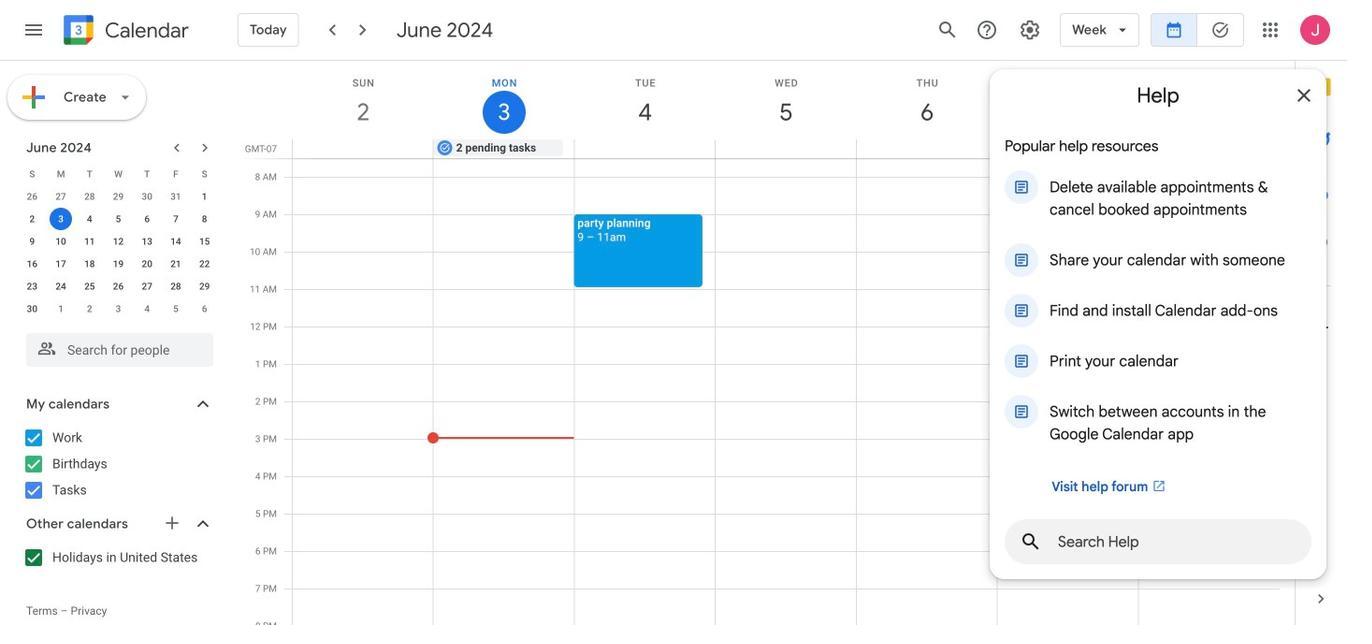 Task type: vqa. For each thing, say whether or not it's contained in the screenshot.
the M inside April grid
no



Task type: describe. For each thing, give the bounding box(es) containing it.
may 27 element
[[50, 185, 72, 208]]

7 element
[[165, 208, 187, 230]]

6 element
[[136, 208, 158, 230]]

22 element
[[193, 253, 216, 275]]

19 element
[[107, 253, 130, 275]]

29 element
[[193, 275, 216, 298]]

14 element
[[165, 230, 187, 253]]

28 element
[[165, 275, 187, 298]]

26 element
[[107, 275, 130, 298]]

21 element
[[165, 253, 187, 275]]

27 element
[[136, 275, 158, 298]]

11 element
[[78, 230, 101, 253]]

13 element
[[136, 230, 158, 253]]

july 3 element
[[107, 298, 130, 320]]

may 28 element
[[78, 185, 101, 208]]

1 element
[[193, 185, 216, 208]]

may 30 element
[[136, 185, 158, 208]]

may 31 element
[[165, 185, 187, 208]]

my calendars list
[[4, 423, 232, 505]]

20 element
[[136, 253, 158, 275]]

16 element
[[21, 253, 43, 275]]

17 element
[[50, 253, 72, 275]]

15 element
[[193, 230, 216, 253]]

settings menu image
[[1019, 19, 1042, 41]]

wednesday, june 5 element
[[716, 61, 857, 139]]

sunday, june 2 element
[[293, 61, 434, 139]]

18 element
[[78, 253, 101, 275]]

support image
[[976, 19, 999, 41]]

calendar element
[[60, 11, 189, 52]]

may 29 element
[[107, 185, 130, 208]]



Task type: locate. For each thing, give the bounding box(es) containing it.
main drawer image
[[22, 19, 45, 41]]

10 element
[[50, 230, 72, 253]]

saturday, june 8 element
[[1139, 61, 1280, 139]]

july 2 element
[[78, 298, 101, 320]]

cell
[[293, 139, 434, 158], [575, 139, 716, 158], [716, 139, 857, 158], [857, 139, 997, 158], [997, 139, 1138, 158], [1138, 139, 1279, 158], [47, 208, 75, 230]]

9 element
[[21, 230, 43, 253]]

friday, june 7 element
[[998, 61, 1139, 139]]

heading
[[101, 19, 189, 42]]

tuesday, june 4 element
[[575, 61, 716, 139]]

row
[[284, 139, 1295, 158], [18, 163, 219, 185], [18, 185, 219, 208], [18, 208, 219, 230], [18, 230, 219, 253], [18, 253, 219, 275], [18, 275, 219, 298], [18, 298, 219, 320]]

30 element
[[21, 298, 43, 320]]

july 6 element
[[193, 298, 216, 320]]

july 4 element
[[136, 298, 158, 320]]

24 element
[[50, 275, 72, 298]]

8 element
[[193, 208, 216, 230]]

july 1 element
[[50, 298, 72, 320]]

Search for people text field
[[37, 333, 202, 367]]

5 element
[[107, 208, 130, 230]]

add other calendars image
[[163, 514, 182, 532]]

23 element
[[21, 275, 43, 298]]

25 element
[[78, 275, 101, 298]]

3, today element
[[50, 208, 72, 230]]

july 5 element
[[165, 298, 187, 320]]

2 element
[[21, 208, 43, 230]]

june 2024 grid
[[18, 163, 219, 320]]

monday, june 3, today element
[[434, 61, 575, 139]]

None search field
[[0, 326, 232, 367]]

tab list
[[1296, 61, 1348, 573]]

cell inside june 2024 grid
[[47, 208, 75, 230]]

heading inside calendar element
[[101, 19, 189, 42]]

4 element
[[78, 208, 101, 230]]

row group
[[18, 185, 219, 320]]

grid
[[240, 61, 1295, 625]]

12 element
[[107, 230, 130, 253]]

may 26 element
[[21, 185, 43, 208]]



